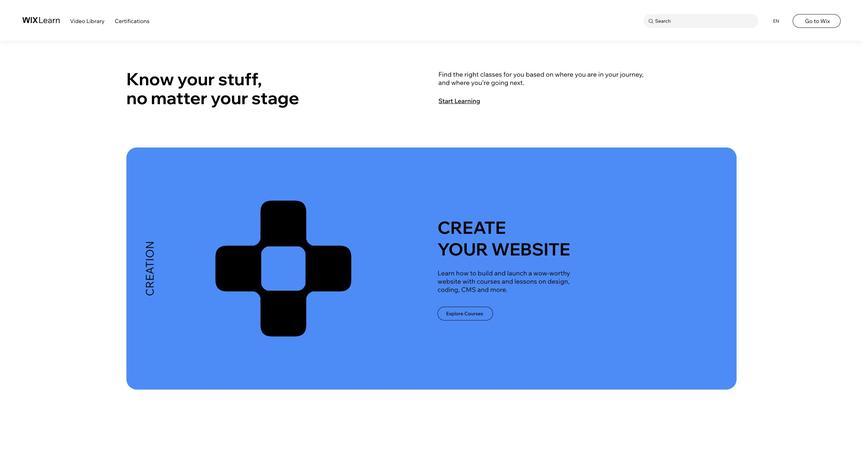 Task type: locate. For each thing, give the bounding box(es) containing it.
for
[[503, 70, 512, 78]]

to
[[814, 18, 819, 25], [470, 269, 476, 278]]

and
[[438, 78, 450, 87], [494, 269, 506, 278], [502, 278, 513, 286], [477, 286, 489, 294]]

learning
[[454, 97, 480, 105]]

you right for
[[513, 70, 524, 78]]

launch
[[507, 269, 527, 278]]

1 horizontal spatial to
[[814, 18, 819, 25]]

on right a
[[539, 278, 546, 286]]

0 vertical spatial on
[[546, 70, 553, 78]]

find the right classes for you based on where you are in your journey, and where you're going next.
[[438, 70, 644, 87]]

on
[[546, 70, 553, 78], [539, 278, 546, 286]]

where left are
[[555, 70, 573, 78]]

right
[[464, 70, 479, 78]]

you left are
[[575, 70, 586, 78]]

and left lessons
[[502, 278, 513, 286]]

1 horizontal spatial you
[[575, 70, 586, 78]]

find
[[438, 70, 452, 78]]

1 vertical spatial on
[[539, 278, 546, 286]]

journey,
[[620, 70, 644, 78]]

0 horizontal spatial you
[[513, 70, 524, 78]]

where
[[555, 70, 573, 78], [451, 78, 470, 87]]

to right go
[[814, 18, 819, 25]]

website
[[491, 239, 570, 260]]

where up start learning at top right
[[451, 78, 470, 87]]

start learning
[[438, 97, 480, 105]]

creation
[[143, 241, 157, 297]]

are
[[587, 70, 597, 78]]

you
[[513, 70, 524, 78], [575, 70, 586, 78]]

en button
[[769, 14, 783, 28]]

courses
[[464, 311, 483, 317]]

your
[[177, 68, 215, 90], [605, 70, 619, 78], [211, 87, 248, 109]]

how
[[456, 269, 469, 278]]

in
[[598, 70, 604, 78]]

your
[[438, 239, 488, 260]]

to right how on the right bottom
[[470, 269, 476, 278]]

en
[[773, 18, 779, 24]]

1 vertical spatial to
[[470, 269, 476, 278]]

0 horizontal spatial where
[[451, 78, 470, 87]]

the
[[453, 70, 463, 78]]

video library
[[70, 18, 104, 25]]

know
[[126, 68, 174, 90]]

create your website
[[438, 217, 570, 260]]

0 horizontal spatial to
[[470, 269, 476, 278]]

learn how to build and launch a wow-worthy website with courses and lessons on design, coding, cms and more.
[[438, 269, 570, 294]]

certifications link
[[115, 18, 149, 25]]

to inside menu bar
[[814, 18, 819, 25]]

menu bar
[[0, 0, 863, 41]]

0 vertical spatial to
[[814, 18, 819, 25]]

on inside learn how to build and launch a wow-worthy website with courses and lessons on design, coding, cms and more.
[[539, 278, 546, 286]]

go to wix link
[[793, 14, 841, 28]]

and left the
[[438, 78, 450, 87]]

classes
[[480, 70, 502, 78]]

coding,
[[438, 286, 460, 294]]

on right based
[[546, 70, 553, 78]]

stage
[[252, 87, 299, 109]]

build
[[478, 269, 493, 278]]

wix
[[820, 18, 830, 25]]



Task type: vqa. For each thing, say whether or not it's contained in the screenshot.
Pricing
no



Task type: describe. For each thing, give the bounding box(es) containing it.
2 you from the left
[[575, 70, 586, 78]]

your inside find the right classes for you based on where you are in your journey, and where you're going next.
[[605, 70, 619, 78]]

explore courses
[[446, 311, 483, 317]]

lessons
[[515, 278, 537, 286]]

going
[[491, 78, 508, 87]]

website
[[438, 278, 461, 286]]

start learning link
[[438, 97, 487, 105]]

matter
[[151, 87, 207, 109]]

menu bar containing video library
[[0, 0, 863, 41]]

you're
[[471, 78, 490, 87]]

wow-
[[533, 269, 549, 278]]

go to wix
[[805, 18, 830, 25]]

on inside find the right classes for you based on where you are in your journey, and where you're going next.
[[546, 70, 553, 78]]

more.
[[490, 286, 507, 294]]

and right cms
[[477, 286, 489, 294]]

design,
[[548, 278, 570, 286]]

no
[[126, 87, 148, 109]]

create
[[438, 217, 506, 239]]

explore courses link
[[438, 307, 493, 321]]

library
[[86, 18, 104, 25]]

next.
[[510, 78, 524, 87]]

1 horizontal spatial where
[[555, 70, 573, 78]]

based
[[526, 70, 544, 78]]

certifications
[[115, 18, 149, 25]]

go
[[805, 18, 813, 25]]

learn
[[438, 269, 455, 278]]

and inside find the right classes for you based on where you are in your journey, and where you're going next.
[[438, 78, 450, 87]]

and right build
[[494, 269, 506, 278]]

cms
[[461, 286, 476, 294]]

stuff,
[[218, 68, 262, 90]]

1 you from the left
[[513, 70, 524, 78]]

know your stuff, no matter your stage
[[126, 68, 299, 109]]

a
[[529, 269, 532, 278]]

worthy
[[549, 269, 570, 278]]

with
[[463, 278, 475, 286]]

explore
[[446, 311, 463, 317]]

Search text field
[[653, 17, 757, 26]]

video library link
[[70, 18, 104, 25]]

courses
[[477, 278, 500, 286]]

video
[[70, 18, 85, 25]]

to inside learn how to build and launch a wow-worthy website with courses and lessons on design, coding, cms and more.
[[470, 269, 476, 278]]

start
[[438, 97, 453, 105]]



